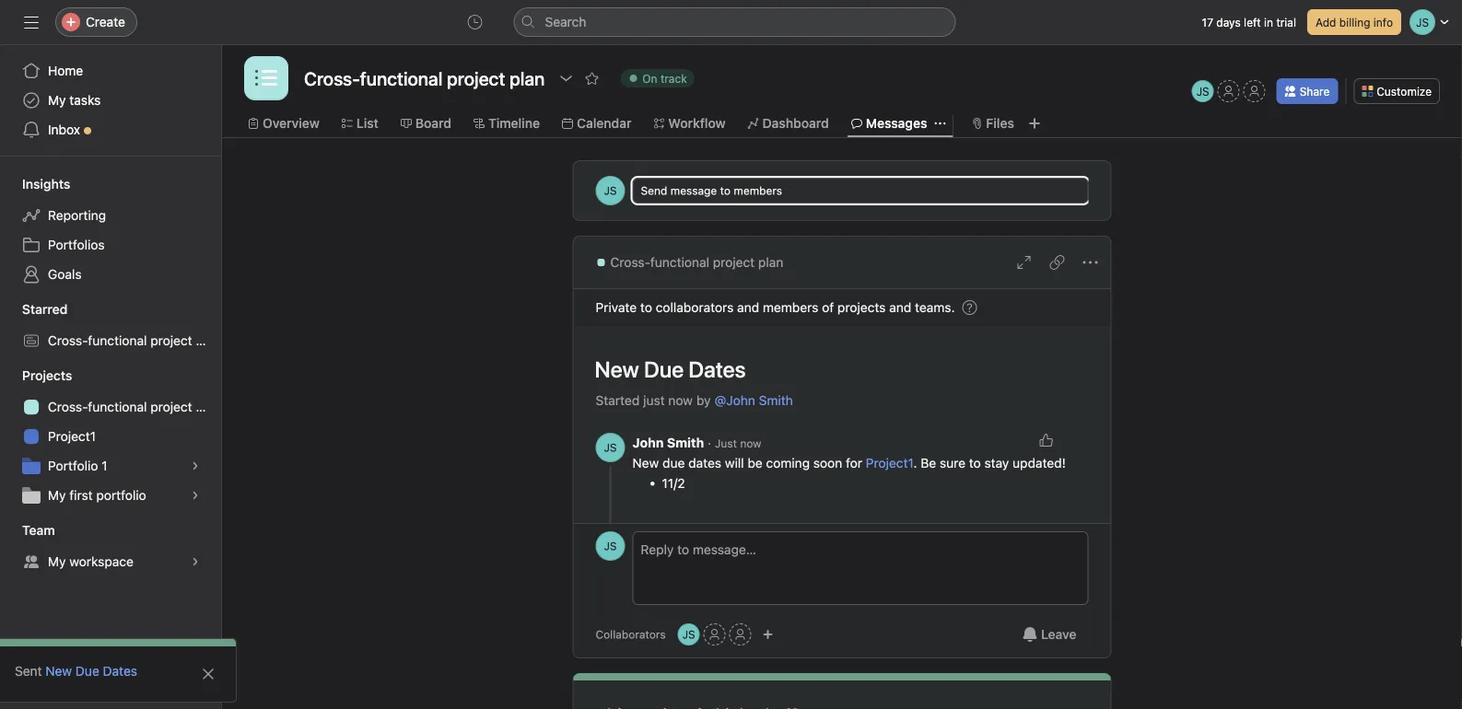 Task type: describe. For each thing, give the bounding box(es) containing it.
in
[[1264, 16, 1273, 29]]

create
[[86, 14, 125, 29]]

invite button
[[18, 669, 97, 702]]

files link
[[972, 113, 1014, 134]]

invite
[[52, 678, 85, 693]]

my tasks link
[[11, 86, 210, 115]]

overview
[[263, 116, 320, 131]]

portfolio
[[48, 458, 98, 474]]

due
[[663, 456, 685, 471]]

starred button
[[0, 300, 68, 319]]

reporting link
[[11, 201, 210, 230]]

@john
[[715, 393, 755, 408]]

Conversation Name text field
[[583, 348, 1089, 391]]

for
[[846, 456, 862, 471]]

customize button
[[1354, 78, 1440, 104]]

my for my first portfolio
[[48, 488, 66, 503]]

john
[[633, 435, 664, 451]]

dashboard
[[763, 116, 829, 131]]

overview link
[[248, 113, 320, 134]]

portfolio
[[96, 488, 146, 503]]

my for my workspace
[[48, 554, 66, 569]]

.
[[914, 456, 917, 471]]

just
[[715, 437, 737, 450]]

starred element
[[0, 293, 221, 359]]

private to collaborators and members of projects and teams.
[[596, 300, 955, 315]]

my tasks
[[48, 93, 101, 108]]

cross-functional project plan link inside starred element
[[11, 326, 221, 356]]

see details, my workspace image
[[190, 557, 201, 568]]

js button right collaborators
[[678, 624, 700, 646]]

list
[[356, 116, 379, 131]]

be
[[748, 456, 763, 471]]

board link
[[401, 113, 451, 134]]

coming
[[766, 456, 810, 471]]

calendar
[[577, 116, 632, 131]]

17 days left in trial
[[1202, 16, 1296, 29]]

history image
[[468, 15, 482, 29]]

teams element
[[0, 514, 221, 580]]

team
[[22, 523, 55, 538]]

collaborators
[[656, 300, 734, 315]]

messages
[[866, 116, 927, 131]]

be
[[921, 456, 936, 471]]

timeline link
[[474, 113, 540, 134]]

updated!
[[1013, 456, 1066, 471]]

john smith link
[[633, 435, 704, 451]]

share button
[[1277, 78, 1338, 104]]

add billing info
[[1316, 16, 1393, 29]]

share
[[1300, 85, 1330, 98]]

of
[[822, 300, 834, 315]]

more actions image
[[1083, 255, 1098, 270]]

insights
[[22, 176, 70, 192]]

inbox
[[48, 122, 80, 137]]

create button
[[55, 7, 137, 37]]

js right collaborators
[[682, 628, 695, 641]]

0 vertical spatial cross-functional project plan
[[610, 255, 784, 270]]

reporting
[[48, 208, 106, 223]]

stay
[[985, 456, 1009, 471]]

john smith · just now
[[633, 435, 762, 451]]

cross- inside starred element
[[48, 333, 88, 348]]

search list box
[[514, 7, 956, 37]]

11/2
[[662, 476, 685, 491]]

my workspace
[[48, 554, 134, 569]]

inbox link
[[11, 115, 210, 145]]

project1 inside new due dates will be coming soon for project1 . be sure to stay updated! 11/2
[[866, 456, 914, 471]]

send message to members button
[[633, 178, 1089, 204]]

due
[[75, 664, 99, 679]]

dates
[[103, 664, 137, 679]]

new inside new due dates will be coming soon for project1 . be sure to stay updated! 11/2
[[633, 456, 659, 471]]

0 horizontal spatial project1 link
[[11, 422, 210, 451]]

copy link image
[[1050, 255, 1065, 270]]

leave
[[1041, 627, 1077, 642]]

started
[[596, 393, 640, 408]]

projects
[[838, 300, 886, 315]]

on track button
[[612, 65, 703, 91]]

members inside button
[[734, 184, 782, 197]]

0 vertical spatial cross-functional project plan link
[[596, 252, 784, 273]]

sure
[[940, 456, 966, 471]]

info
[[1374, 16, 1393, 29]]

left
[[1244, 16, 1261, 29]]

sent new due dates
[[15, 664, 137, 679]]

cross- inside projects element
[[48, 399, 88, 415]]

list link
[[342, 113, 379, 134]]

0 vertical spatial functional
[[650, 255, 709, 270]]

show options image
[[559, 71, 573, 86]]

projects button
[[0, 367, 72, 385]]

home
[[48, 63, 83, 78]]

to inside button
[[720, 184, 731, 197]]

goals link
[[11, 260, 210, 289]]

tasks
[[69, 93, 101, 108]]

cross-functional project plan link inside projects element
[[11, 393, 221, 422]]

my first portfolio
[[48, 488, 146, 503]]

insights button
[[0, 175, 70, 193]]

on track
[[642, 72, 687, 85]]

files
[[986, 116, 1014, 131]]



Task type: locate. For each thing, give the bounding box(es) containing it.
plan
[[758, 255, 784, 270], [196, 333, 221, 348], [196, 399, 221, 415]]

cross-functional project plan link up collaborators
[[596, 252, 784, 273]]

js button up collaborators
[[596, 532, 625, 561]]

workflow link
[[654, 113, 726, 134]]

smith up the due
[[667, 435, 704, 451]]

add tab image
[[1027, 116, 1042, 131]]

projects element
[[0, 359, 221, 514]]

my down the 'team'
[[48, 554, 66, 569]]

1 vertical spatial new
[[45, 664, 72, 679]]

1 vertical spatial cross-functional project plan link
[[11, 326, 221, 356]]

insights element
[[0, 168, 221, 293]]

to
[[720, 184, 731, 197], [640, 300, 652, 315], [969, 456, 981, 471]]

my inside teams 'element'
[[48, 554, 66, 569]]

project
[[713, 255, 755, 270], [150, 333, 192, 348], [150, 399, 192, 415]]

smith
[[759, 393, 793, 408], [667, 435, 704, 451]]

dashboard link
[[748, 113, 829, 134]]

my left the tasks
[[48, 93, 66, 108]]

send message to members
[[641, 184, 782, 197]]

functional inside projects element
[[88, 399, 147, 415]]

plan inside starred element
[[196, 333, 221, 348]]

will
[[725, 456, 744, 471]]

and left teams.
[[889, 300, 912, 315]]

project1 right for
[[866, 456, 914, 471]]

0 vertical spatial smith
[[759, 393, 793, 408]]

projects
[[22, 368, 72, 383]]

js left john
[[604, 441, 617, 454]]

track
[[661, 72, 687, 85]]

now up be
[[740, 437, 762, 450]]

project down goals link
[[150, 333, 192, 348]]

0 vertical spatial project
[[713, 255, 755, 270]]

1 vertical spatial project1 link
[[866, 456, 914, 471]]

1 horizontal spatial project1
[[866, 456, 914, 471]]

1 horizontal spatial smith
[[759, 393, 793, 408]]

my left first
[[48, 488, 66, 503]]

my
[[48, 93, 66, 108], [48, 488, 66, 503], [48, 554, 66, 569]]

2 horizontal spatial to
[[969, 456, 981, 471]]

sent
[[15, 664, 42, 679]]

1 vertical spatial to
[[640, 300, 652, 315]]

just
[[643, 393, 665, 408]]

cross-functional project plan link
[[596, 252, 784, 273], [11, 326, 221, 356], [11, 393, 221, 422]]

1 vertical spatial project1
[[866, 456, 914, 471]]

1 vertical spatial cross-
[[48, 333, 88, 348]]

plan inside projects element
[[196, 399, 221, 415]]

trial
[[1277, 16, 1296, 29]]

new left due
[[45, 664, 72, 679]]

1 horizontal spatial and
[[889, 300, 912, 315]]

members left of
[[763, 300, 819, 315]]

my for my tasks
[[48, 93, 66, 108]]

2 vertical spatial my
[[48, 554, 66, 569]]

functional up collaborators
[[650, 255, 709, 270]]

1 vertical spatial functional
[[88, 333, 147, 348]]

cross- down projects
[[48, 399, 88, 415]]

to inside new due dates will be coming soon for project1 . be sure to stay updated! 11/2
[[969, 456, 981, 471]]

portfolios link
[[11, 230, 210, 260]]

1 horizontal spatial new
[[633, 456, 659, 471]]

functional inside starred element
[[88, 333, 147, 348]]

project1 up the portfolio
[[48, 429, 96, 444]]

js
[[1197, 85, 1210, 98], [604, 184, 617, 197], [604, 441, 617, 454], [604, 540, 617, 553], [682, 628, 695, 641]]

1
[[102, 458, 107, 474]]

1 vertical spatial my
[[48, 488, 66, 503]]

cross-functional project plan for cross-functional project plan link inside projects element
[[48, 399, 221, 415]]

close image
[[201, 667, 216, 682]]

0 horizontal spatial project1
[[48, 429, 96, 444]]

messages link
[[851, 113, 927, 134]]

home link
[[11, 56, 210, 86]]

members
[[734, 184, 782, 197], [763, 300, 819, 315]]

cross-functional project plan up collaborators
[[610, 255, 784, 270]]

0 vertical spatial to
[[720, 184, 731, 197]]

portfolio 1
[[48, 458, 107, 474]]

cross-functional project plan up portfolio 1 link
[[48, 399, 221, 415]]

0 vertical spatial my
[[48, 93, 66, 108]]

1 vertical spatial project
[[150, 333, 192, 348]]

2 vertical spatial to
[[969, 456, 981, 471]]

0 horizontal spatial to
[[640, 300, 652, 315]]

search
[[545, 14, 586, 29]]

js up collaborators
[[604, 540, 617, 553]]

started just now by @john smith
[[596, 393, 793, 408]]

cross- down "starred"
[[48, 333, 88, 348]]

js down 17
[[1197, 85, 1210, 98]]

0 horizontal spatial and
[[737, 300, 759, 315]]

my first portfolio link
[[11, 481, 210, 510]]

project inside projects element
[[150, 399, 192, 415]]

functional up portfolio 1 link
[[88, 399, 147, 415]]

on
[[642, 72, 657, 85]]

send
[[641, 184, 667, 197]]

cross-
[[610, 255, 650, 270], [48, 333, 88, 348], [48, 399, 88, 415]]

2 vertical spatial cross-
[[48, 399, 88, 415]]

·
[[708, 435, 711, 451]]

teams.
[[915, 300, 955, 315]]

search button
[[514, 7, 956, 37]]

my workspace link
[[11, 547, 210, 577]]

0 vertical spatial now
[[668, 393, 693, 408]]

1 vertical spatial now
[[740, 437, 762, 450]]

project1
[[48, 429, 96, 444], [866, 456, 914, 471]]

soon
[[813, 456, 842, 471]]

and
[[737, 300, 759, 315], [889, 300, 912, 315]]

add
[[1316, 16, 1336, 29]]

hide sidebar image
[[24, 15, 39, 29]]

billing
[[1340, 16, 1371, 29]]

portfolio 1 link
[[11, 451, 210, 481]]

and right collaborators
[[737, 300, 759, 315]]

1 vertical spatial members
[[763, 300, 819, 315]]

to right the message
[[720, 184, 731, 197]]

1 horizontal spatial to
[[720, 184, 731, 197]]

days
[[1217, 16, 1241, 29]]

2 vertical spatial cross-functional project plan
[[48, 399, 221, 415]]

0 horizontal spatial smith
[[667, 435, 704, 451]]

to right private
[[640, 300, 652, 315]]

1 vertical spatial cross-functional project plan
[[48, 333, 221, 348]]

members right the message
[[734, 184, 782, 197]]

my inside global 'element'
[[48, 93, 66, 108]]

project1 link right for
[[866, 456, 914, 471]]

to left stay
[[969, 456, 981, 471]]

1 horizontal spatial project1 link
[[866, 456, 914, 471]]

private
[[596, 300, 637, 315]]

None text field
[[299, 62, 549, 95]]

cross-functional project plan link down goals link
[[11, 326, 221, 356]]

leave button
[[1011, 618, 1089, 651]]

project1 link
[[11, 422, 210, 451], [866, 456, 914, 471]]

js button down 17
[[1192, 80, 1214, 102]]

now inside john smith · just now
[[740, 437, 762, 450]]

3 my from the top
[[48, 554, 66, 569]]

0 horizontal spatial now
[[668, 393, 693, 408]]

js left the send
[[604, 184, 617, 197]]

calendar link
[[562, 113, 632, 134]]

0 vertical spatial project1
[[48, 429, 96, 444]]

timeline
[[488, 116, 540, 131]]

1 horizontal spatial now
[[740, 437, 762, 450]]

project up collaborators
[[713, 255, 755, 270]]

add or remove collaborators image
[[763, 629, 774, 640]]

message
[[671, 184, 717, 197]]

cross-functional project plan for cross-functional project plan link in the starred element
[[48, 333, 221, 348]]

full screen image
[[1017, 255, 1032, 270]]

0 horizontal spatial new
[[45, 664, 72, 679]]

tab actions image
[[935, 118, 946, 129]]

2 vertical spatial plan
[[196, 399, 221, 415]]

add to starred image
[[584, 71, 599, 86]]

new down john
[[633, 456, 659, 471]]

functional
[[650, 255, 709, 270], [88, 333, 147, 348], [88, 399, 147, 415]]

17
[[1202, 16, 1213, 29]]

collaborators
[[596, 628, 666, 641]]

project1 inside projects element
[[48, 429, 96, 444]]

board
[[415, 116, 451, 131]]

see details, portfolio 1 image
[[190, 461, 201, 472]]

2 vertical spatial functional
[[88, 399, 147, 415]]

js button
[[1192, 80, 1214, 102], [596, 433, 625, 463], [596, 532, 625, 561], [678, 624, 700, 646]]

2 vertical spatial project
[[150, 399, 192, 415]]

portfolios
[[48, 237, 105, 252]]

functional down goals link
[[88, 333, 147, 348]]

2 my from the top
[[48, 488, 66, 503]]

2 vertical spatial cross-functional project plan link
[[11, 393, 221, 422]]

@john smith link
[[715, 393, 793, 408]]

0 likes. click to like this task image
[[1039, 433, 1054, 448]]

starred
[[22, 302, 68, 317]]

project up see details, portfolio 1 icon
[[150, 399, 192, 415]]

project inside starred element
[[150, 333, 192, 348]]

1 and from the left
[[737, 300, 759, 315]]

0 vertical spatial plan
[[758, 255, 784, 270]]

cross-functional project plan inside projects element
[[48, 399, 221, 415]]

0 vertical spatial project1 link
[[11, 422, 210, 451]]

0 vertical spatial members
[[734, 184, 782, 197]]

my inside projects element
[[48, 488, 66, 503]]

project1 link up 1
[[11, 422, 210, 451]]

customize
[[1377, 85, 1432, 98]]

0 vertical spatial new
[[633, 456, 659, 471]]

list image
[[255, 67, 277, 89]]

0 vertical spatial cross-
[[610, 255, 650, 270]]

cross-functional project plan inside starred element
[[48, 333, 221, 348]]

1 vertical spatial smith
[[667, 435, 704, 451]]

2 and from the left
[[889, 300, 912, 315]]

goals
[[48, 267, 82, 282]]

cross-functional project plan down goals link
[[48, 333, 221, 348]]

cross- up private
[[610, 255, 650, 270]]

1 my from the top
[[48, 93, 66, 108]]

1 vertical spatial plan
[[196, 333, 221, 348]]

see details, my first portfolio image
[[190, 490, 201, 501]]

add billing info button
[[1307, 9, 1401, 35]]

now left by
[[668, 393, 693, 408]]

cross-functional project plan link up portfolio 1 link
[[11, 393, 221, 422]]

new due dates link
[[45, 664, 137, 679]]

by
[[697, 393, 711, 408]]

cross-functional project plan
[[610, 255, 784, 270], [48, 333, 221, 348], [48, 399, 221, 415]]

new due dates will be coming soon for project1 . be sure to stay updated! 11/2
[[633, 456, 1066, 491]]

js button left john
[[596, 433, 625, 463]]

global element
[[0, 45, 221, 156]]

smith right @john
[[759, 393, 793, 408]]



Task type: vqa. For each thing, say whether or not it's contained in the screenshot.
JS related to JS 'button' to the left of "John"
yes



